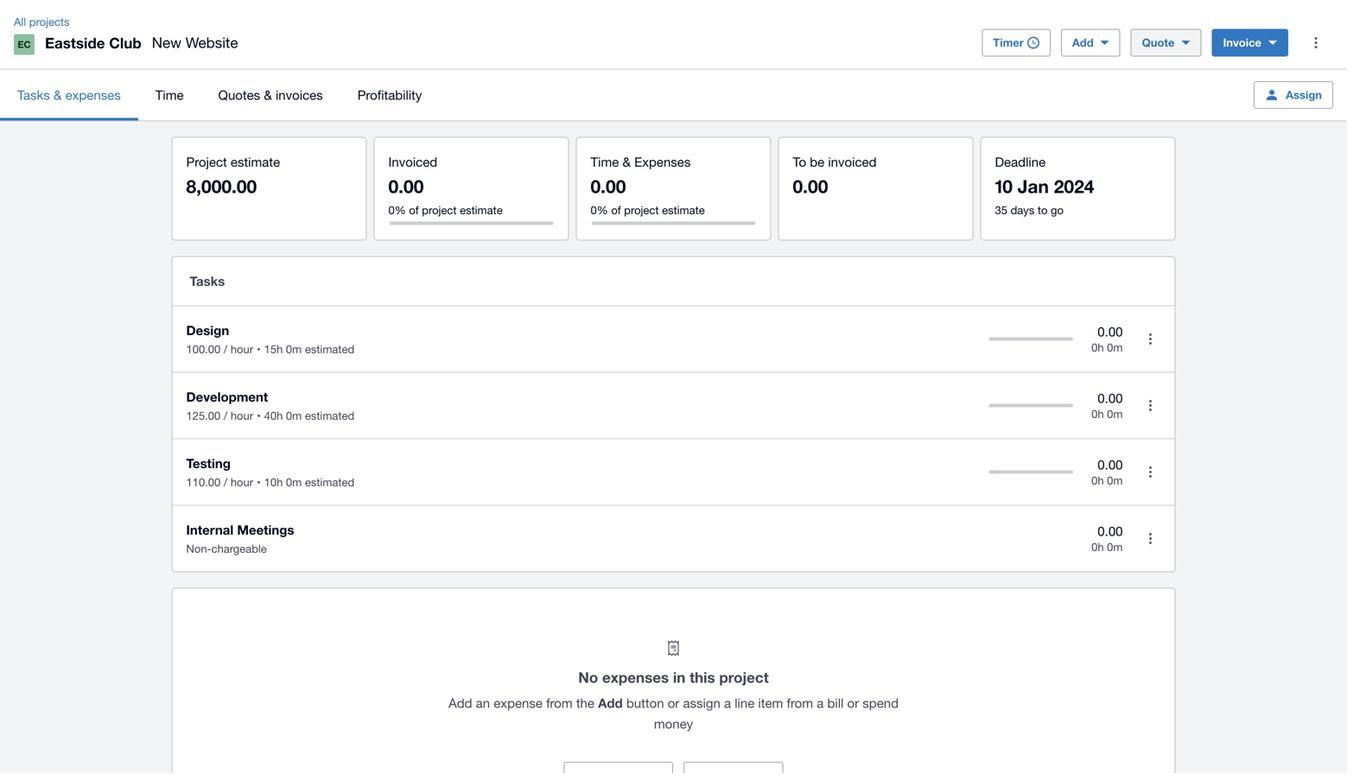 Task type: vqa. For each thing, say whether or not it's contained in the screenshot.
'Development'
yes



Task type: describe. For each thing, give the bounding box(es) containing it.
project
[[186, 154, 227, 169]]

1 or from the left
[[668, 696, 680, 711]]

• for design
[[257, 343, 261, 356]]

15h
[[264, 343, 283, 356]]

invoice
[[1224, 36, 1262, 49]]

estimated for design
[[305, 343, 355, 356]]

all projects
[[14, 15, 70, 29]]

profitability
[[358, 87, 422, 102]]

2 or from the left
[[848, 696, 860, 711]]

go
[[1051, 204, 1064, 217]]

project for expenses
[[720, 669, 769, 687]]

invoices
[[276, 87, 323, 102]]

/ for design
[[224, 343, 228, 356]]

jan
[[1018, 176, 1050, 197]]

project estimate 8,000.00
[[186, 154, 280, 197]]

eastside club
[[45, 34, 142, 51]]

bill
[[828, 696, 844, 711]]

0.00 0h 0m for testing
[[1092, 458, 1124, 487]]

in
[[673, 669, 686, 687]]

more options image
[[1300, 26, 1334, 60]]

estimate inside "invoiced 0.00 0% of project estimate"
[[460, 204, 503, 217]]

profitability link
[[340, 70, 440, 121]]

project for 0.00
[[422, 204, 457, 217]]

estimated for testing
[[305, 476, 355, 489]]

timer button
[[982, 29, 1051, 57]]

website
[[186, 34, 238, 51]]

125.00
[[186, 409, 221, 423]]

projects
[[29, 15, 70, 29]]

0.00 0h 0m for design
[[1092, 324, 1124, 354]]

tasks & expenses link
[[0, 70, 138, 121]]

more options image for development
[[1134, 389, 1169, 423]]

2024
[[1055, 176, 1095, 197]]

new website
[[152, 34, 238, 51]]

expenses
[[635, 154, 691, 169]]

0.00 inside to be invoiced 0.00
[[793, 176, 829, 197]]

line
[[735, 696, 755, 711]]

2 a from the left
[[817, 696, 824, 711]]

quote
[[1143, 36, 1175, 49]]

/ for testing
[[224, 476, 228, 489]]

to
[[1038, 204, 1048, 217]]

club
[[109, 34, 142, 51]]

4 0.00 0h 0m from the top
[[1092, 524, 1124, 554]]

ec
[[18, 39, 31, 50]]

button
[[627, 696, 665, 711]]

110.00
[[186, 476, 221, 489]]

time link
[[138, 70, 201, 121]]

10h
[[264, 476, 283, 489]]

0.00 inside "invoiced 0.00 0% of project estimate"
[[389, 176, 424, 197]]

0m inside development 125.00 / hour • 40h 0m estimated
[[286, 409, 302, 423]]

0 vertical spatial expenses
[[65, 87, 121, 102]]

add for add
[[1073, 36, 1094, 49]]

of inside time & expenses 0.00 0% of project estimate
[[612, 204, 621, 217]]

design
[[186, 323, 229, 339]]

development
[[186, 390, 268, 405]]

0% inside time & expenses 0.00 0% of project estimate
[[591, 204, 608, 217]]

assign
[[683, 696, 721, 711]]

deadline 10 jan 2024 35 days to go
[[996, 154, 1095, 217]]

timer
[[994, 36, 1024, 49]]

hour for design
[[231, 343, 253, 356]]

all projects link
[[7, 13, 77, 31]]

invoiced
[[829, 154, 877, 169]]

to
[[793, 154, 807, 169]]

all
[[14, 15, 26, 29]]

expense
[[494, 696, 543, 711]]

0h for testing
[[1092, 474, 1105, 487]]

tasks for tasks & expenses
[[17, 87, 50, 102]]

tasks for tasks
[[190, 274, 225, 289]]

deadline
[[996, 154, 1046, 169]]



Task type: locate. For each thing, give the bounding box(es) containing it.
1 0% from the left
[[389, 204, 406, 217]]

& for quotes
[[264, 87, 272, 102]]

1 horizontal spatial of
[[612, 204, 621, 217]]

• inside development 125.00 / hour • 40h 0m estimated
[[257, 409, 261, 423]]

estimated right 10h
[[305, 476, 355, 489]]

time for time & expenses 0.00 0% of project estimate
[[591, 154, 619, 169]]

0 horizontal spatial tasks
[[17, 87, 50, 102]]

2 vertical spatial •
[[257, 476, 261, 489]]

1 horizontal spatial add
[[598, 696, 623, 712]]

2 • from the top
[[257, 409, 261, 423]]

0 vertical spatial tasks
[[17, 87, 50, 102]]

testing
[[186, 456, 231, 472]]

& for time
[[623, 154, 631, 169]]

1 horizontal spatial estimate
[[460, 204, 503, 217]]

hour for testing
[[231, 476, 253, 489]]

3 estimated from the top
[[305, 476, 355, 489]]

1 • from the top
[[257, 343, 261, 356]]

2 / from the top
[[224, 409, 228, 423]]

2 0.00 0h 0m from the top
[[1092, 391, 1124, 421]]

1 horizontal spatial &
[[264, 87, 272, 102]]

estimated inside testing 110.00 / hour • 10h 0m estimated
[[305, 476, 355, 489]]

1 vertical spatial time
[[591, 154, 619, 169]]

0h for design
[[1092, 341, 1105, 354]]

1 vertical spatial expenses
[[603, 669, 669, 687]]

a left line
[[725, 696, 732, 711]]

no
[[579, 669, 599, 687]]

0 horizontal spatial time
[[155, 87, 184, 102]]

estimated
[[305, 343, 355, 356], [305, 409, 355, 423], [305, 476, 355, 489]]

0 vertical spatial •
[[257, 343, 261, 356]]

time for time
[[155, 87, 184, 102]]

internal meetings non-chargeable
[[186, 523, 294, 556]]

assign
[[1287, 88, 1323, 102]]

2 horizontal spatial &
[[623, 154, 631, 169]]

2 vertical spatial hour
[[231, 476, 253, 489]]

/ down development
[[224, 409, 228, 423]]

0 horizontal spatial add
[[449, 696, 473, 711]]

hour inside design 100.00 / hour • 15h 0m estimated
[[231, 343, 253, 356]]

a
[[725, 696, 732, 711], [817, 696, 824, 711]]

1 horizontal spatial 0%
[[591, 204, 608, 217]]

• inside design 100.00 / hour • 15h 0m estimated
[[257, 343, 261, 356]]

0 horizontal spatial &
[[54, 87, 62, 102]]

estimated inside design 100.00 / hour • 15h 0m estimated
[[305, 343, 355, 356]]

project up line
[[720, 669, 769, 687]]

8,000.00
[[186, 176, 257, 197]]

a left bill
[[817, 696, 824, 711]]

more options image for design
[[1134, 322, 1169, 357]]

0 horizontal spatial project
[[422, 204, 457, 217]]

2 estimated from the top
[[305, 409, 355, 423]]

1 hour from the top
[[231, 343, 253, 356]]

internal
[[186, 523, 234, 538]]

1 more options image from the top
[[1134, 322, 1169, 357]]

estimated for development
[[305, 409, 355, 423]]

add right the
[[598, 696, 623, 712]]

design 100.00 / hour • 15h 0m estimated
[[186, 323, 355, 356]]

1 horizontal spatial from
[[787, 696, 814, 711]]

hour inside development 125.00 / hour • 40h 0m estimated
[[231, 409, 253, 423]]

40h
[[264, 409, 283, 423]]

tasks
[[17, 87, 50, 102], [190, 274, 225, 289]]

expenses up button
[[603, 669, 669, 687]]

quotes & invoices
[[218, 87, 323, 102]]

4 more options image from the top
[[1134, 522, 1169, 556]]

expenses down eastside club
[[65, 87, 121, 102]]

expenses
[[65, 87, 121, 102], [603, 669, 669, 687]]

/ inside development 125.00 / hour • 40h 0m estimated
[[224, 409, 228, 423]]

1 horizontal spatial time
[[591, 154, 619, 169]]

0 horizontal spatial of
[[409, 204, 419, 217]]

1 / from the top
[[224, 343, 228, 356]]

• for development
[[257, 409, 261, 423]]

quotes & invoices link
[[201, 70, 340, 121]]

1 vertical spatial /
[[224, 409, 228, 423]]

0 vertical spatial hour
[[231, 343, 253, 356]]

1 from from the left
[[547, 696, 573, 711]]

estimate inside time & expenses 0.00 0% of project estimate
[[662, 204, 705, 217]]

2 0% from the left
[[591, 204, 608, 217]]

add
[[1073, 36, 1094, 49], [449, 696, 473, 711], [598, 696, 623, 712]]

time inside time & expenses 0.00 0% of project estimate
[[591, 154, 619, 169]]

more options image
[[1134, 322, 1169, 357], [1134, 389, 1169, 423], [1134, 455, 1169, 490], [1134, 522, 1169, 556]]

hour left 10h
[[231, 476, 253, 489]]

chargeable
[[212, 543, 267, 556]]

of
[[409, 204, 419, 217], [612, 204, 621, 217]]

invoice button
[[1213, 29, 1289, 57]]

days
[[1011, 204, 1035, 217]]

0%
[[389, 204, 406, 217], [591, 204, 608, 217]]

add an expense from the add button or assign a line item from a bill or spend money
[[449, 696, 899, 732]]

testing 110.00 / hour • 10h 0m estimated
[[186, 456, 355, 489]]

0m inside design 100.00 / hour • 15h 0m estimated
[[286, 343, 302, 356]]

0 horizontal spatial 0%
[[389, 204, 406, 217]]

more options image for testing
[[1134, 455, 1169, 490]]

tasks down ec
[[17, 87, 50, 102]]

invoiced
[[389, 154, 438, 169]]

& right quotes
[[264, 87, 272, 102]]

• left 10h
[[257, 476, 261, 489]]

this
[[690, 669, 716, 687]]

2 horizontal spatial add
[[1073, 36, 1094, 49]]

assign button
[[1255, 81, 1334, 109]]

quotes
[[218, 87, 260, 102]]

0% inside "invoiced 0.00 0% of project estimate"
[[389, 204, 406, 217]]

& inside time & expenses 0.00 0% of project estimate
[[623, 154, 631, 169]]

non-
[[186, 543, 212, 556]]

2 horizontal spatial estimate
[[662, 204, 705, 217]]

/ inside testing 110.00 / hour • 10h 0m estimated
[[224, 476, 228, 489]]

0.00 0h 0m for development
[[1092, 391, 1124, 421]]

1 vertical spatial •
[[257, 409, 261, 423]]

eastside
[[45, 34, 105, 51]]

time
[[155, 87, 184, 102], [591, 154, 619, 169]]

0h
[[1092, 341, 1105, 354], [1092, 408, 1105, 421], [1092, 474, 1105, 487], [1092, 541, 1105, 554]]

2 horizontal spatial project
[[720, 669, 769, 687]]

new
[[152, 34, 182, 51]]

hour
[[231, 343, 253, 356], [231, 409, 253, 423], [231, 476, 253, 489]]

1 horizontal spatial project
[[625, 204, 659, 217]]

0h for development
[[1092, 408, 1105, 421]]

or right bill
[[848, 696, 860, 711]]

3 more options image from the top
[[1134, 455, 1169, 490]]

0 vertical spatial time
[[155, 87, 184, 102]]

0 horizontal spatial estimate
[[231, 154, 280, 169]]

1 horizontal spatial expenses
[[603, 669, 669, 687]]

from
[[547, 696, 573, 711], [787, 696, 814, 711]]

/ for development
[[224, 409, 228, 423]]

hour down development
[[231, 409, 253, 423]]

spend
[[863, 696, 899, 711]]

1 horizontal spatial a
[[817, 696, 824, 711]]

2 vertical spatial /
[[224, 476, 228, 489]]

10
[[996, 176, 1013, 197]]

from right item
[[787, 696, 814, 711]]

2 from from the left
[[787, 696, 814, 711]]

meetings
[[237, 523, 294, 538]]

add inside add popup button
[[1073, 36, 1094, 49]]

1 a from the left
[[725, 696, 732, 711]]

estimated right 40h
[[305, 409, 355, 423]]

0 horizontal spatial expenses
[[65, 87, 121, 102]]

to be invoiced 0.00
[[793, 154, 877, 197]]

an
[[476, 696, 490, 711]]

2 0h from the top
[[1092, 408, 1105, 421]]

• for testing
[[257, 476, 261, 489]]

1 0h from the top
[[1092, 341, 1105, 354]]

add for add an expense from the add button or assign a line item from a bill or spend money
[[449, 696, 473, 711]]

& down eastside
[[54, 87, 62, 102]]

development 125.00 / hour • 40h 0m estimated
[[186, 390, 355, 423]]

/ right 110.00 on the bottom left of the page
[[224, 476, 228, 489]]

1 horizontal spatial or
[[848, 696, 860, 711]]

0.00 inside time & expenses 0.00 0% of project estimate
[[591, 176, 626, 197]]

add left an
[[449, 696, 473, 711]]

1 0.00 0h 0m from the top
[[1092, 324, 1124, 354]]

project
[[422, 204, 457, 217], [625, 204, 659, 217], [720, 669, 769, 687]]

/ right 100.00
[[224, 343, 228, 356]]

be
[[810, 154, 825, 169]]

& for tasks
[[54, 87, 62, 102]]

hour inside testing 110.00 / hour • 10h 0m estimated
[[231, 476, 253, 489]]

more options image for internal meetings
[[1134, 522, 1169, 556]]

estimate inside project estimate 8,000.00
[[231, 154, 280, 169]]

0m
[[1108, 341, 1124, 354], [286, 343, 302, 356], [1108, 408, 1124, 421], [286, 409, 302, 423], [1108, 474, 1124, 487], [286, 476, 302, 489], [1108, 541, 1124, 554]]

estimate
[[231, 154, 280, 169], [460, 204, 503, 217], [662, 204, 705, 217]]

3 • from the top
[[257, 476, 261, 489]]

1 vertical spatial estimated
[[305, 409, 355, 423]]

hour for development
[[231, 409, 253, 423]]

of inside "invoiced 0.00 0% of project estimate"
[[409, 204, 419, 217]]

add right timer button
[[1073, 36, 1094, 49]]

project inside time & expenses 0.00 0% of project estimate
[[625, 204, 659, 217]]

item
[[759, 696, 784, 711]]

0 horizontal spatial a
[[725, 696, 732, 711]]

no expenses in this project
[[579, 669, 769, 687]]

1 of from the left
[[409, 204, 419, 217]]

1 estimated from the top
[[305, 343, 355, 356]]

0.00
[[389, 176, 424, 197], [591, 176, 626, 197], [793, 176, 829, 197], [1098, 324, 1124, 340], [1098, 391, 1124, 406], [1098, 458, 1124, 473], [1098, 524, 1124, 539]]

project down expenses
[[625, 204, 659, 217]]

0 vertical spatial estimated
[[305, 343, 355, 356]]

tasks up design
[[190, 274, 225, 289]]

from left the
[[547, 696, 573, 711]]

& left expenses
[[623, 154, 631, 169]]

project down invoiced at the left top
[[422, 204, 457, 217]]

1 vertical spatial hour
[[231, 409, 253, 423]]

the
[[577, 696, 595, 711]]

• left 15h
[[257, 343, 261, 356]]

project inside "invoiced 0.00 0% of project estimate"
[[422, 204, 457, 217]]

• left 40h
[[257, 409, 261, 423]]

0 horizontal spatial from
[[547, 696, 573, 711]]

1 horizontal spatial tasks
[[190, 274, 225, 289]]

3 / from the top
[[224, 476, 228, 489]]

1 vertical spatial tasks
[[190, 274, 225, 289]]

100.00
[[186, 343, 221, 356]]

0.00 0h 0m
[[1092, 324, 1124, 354], [1092, 391, 1124, 421], [1092, 458, 1124, 487], [1092, 524, 1124, 554]]

tasks & expenses
[[17, 87, 121, 102]]

quote button
[[1132, 29, 1202, 57]]

0 horizontal spatial or
[[668, 696, 680, 711]]

3 0.00 0h 0m from the top
[[1092, 458, 1124, 487]]

time & expenses 0.00 0% of project estimate
[[591, 154, 705, 217]]

4 0h from the top
[[1092, 541, 1105, 554]]

or up money
[[668, 696, 680, 711]]

&
[[54, 87, 62, 102], [264, 87, 272, 102], [623, 154, 631, 169]]

•
[[257, 343, 261, 356], [257, 409, 261, 423], [257, 476, 261, 489]]

• inside testing 110.00 / hour • 10h 0m estimated
[[257, 476, 261, 489]]

or
[[668, 696, 680, 711], [848, 696, 860, 711]]

invoiced 0.00 0% of project estimate
[[389, 154, 503, 217]]

0 vertical spatial /
[[224, 343, 228, 356]]

/
[[224, 343, 228, 356], [224, 409, 228, 423], [224, 476, 228, 489]]

3 0h from the top
[[1092, 474, 1105, 487]]

0m inside testing 110.00 / hour • 10h 0m estimated
[[286, 476, 302, 489]]

/ inside design 100.00 / hour • 15h 0m estimated
[[224, 343, 228, 356]]

time down new
[[155, 87, 184, 102]]

add button
[[1062, 29, 1121, 57]]

2 hour from the top
[[231, 409, 253, 423]]

2 more options image from the top
[[1134, 389, 1169, 423]]

estimated inside development 125.00 / hour • 40h 0m estimated
[[305, 409, 355, 423]]

money
[[654, 717, 694, 732]]

35
[[996, 204, 1008, 217]]

hour left 15h
[[231, 343, 253, 356]]

time left expenses
[[591, 154, 619, 169]]

3 hour from the top
[[231, 476, 253, 489]]

estimated right 15h
[[305, 343, 355, 356]]

2 of from the left
[[612, 204, 621, 217]]

2 vertical spatial estimated
[[305, 476, 355, 489]]



